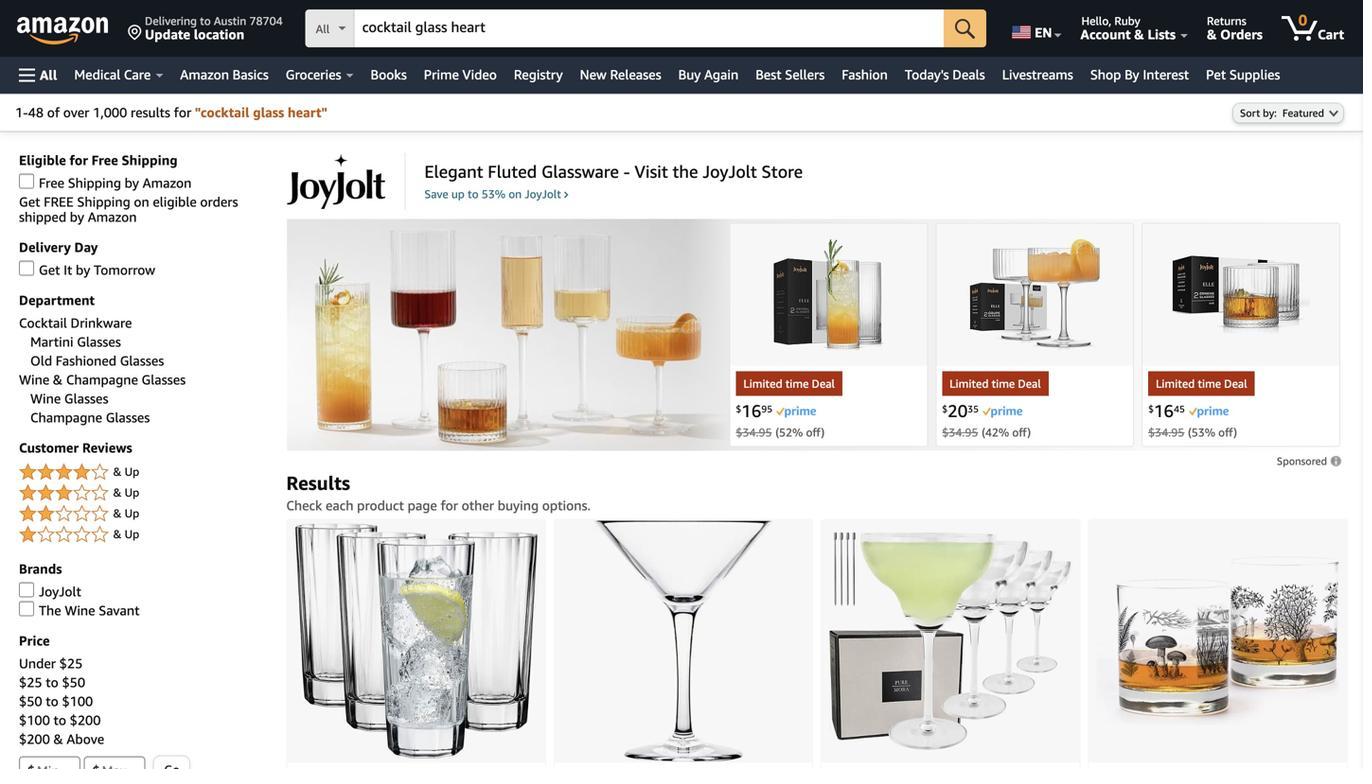 Task type: locate. For each thing, give the bounding box(es) containing it.
for
[[174, 105, 191, 120], [70, 152, 88, 168], [441, 498, 458, 513]]

all inside search field
[[316, 22, 330, 35]]

for inside results check each product page for other buying options.
[[441, 498, 458, 513]]

1 horizontal spatial limited time deal
[[950, 377, 1041, 390]]

1 horizontal spatial off)
[[1012, 426, 1031, 439]]

$200 up above in the left of the page
[[70, 713, 101, 728]]

2 $ from the left
[[942, 404, 948, 415]]

$ inside $ 20 35
[[942, 404, 948, 415]]

2 vertical spatial for
[[441, 498, 458, 513]]

1 vertical spatial all
[[40, 67, 57, 83]]

$
[[736, 404, 741, 415], [942, 404, 948, 415], [1148, 404, 1154, 415]]

$ for $ 20 35
[[942, 404, 948, 415]]

limited time deal link up 45
[[1148, 371, 1255, 396]]

1 horizontal spatial joyjolt
[[525, 187, 564, 201]]

4 up from the top
[[125, 528, 139, 541]]

$ left 95
[[736, 404, 741, 415]]

off) for $ 16 95
[[806, 426, 825, 439]]

0 horizontal spatial $34.95
[[736, 426, 772, 439]]

limited for $ 20 35
[[950, 377, 989, 390]]

on left eligible
[[134, 194, 149, 210]]

2 vertical spatial amazon
[[88, 209, 137, 225]]

up down 3 stars & up "element"
[[125, 507, 139, 520]]

0 vertical spatial checkbox image
[[19, 261, 34, 276]]

time up '(52%'
[[785, 377, 809, 390]]

1 up from the top
[[125, 465, 139, 478]]

0 vertical spatial $25
[[59, 656, 83, 672]]

video
[[462, 67, 497, 82]]

1 16 from the left
[[741, 401, 761, 421]]

account & lists
[[1081, 27, 1176, 42]]

1 vertical spatial checkbox image
[[19, 602, 34, 617]]

$34.95 down $ 20 35
[[942, 426, 978, 439]]

3 limited time deal link from the left
[[1148, 371, 1255, 396]]

navigation navigation
[[0, 0, 1363, 94]]

on
[[509, 187, 522, 201], [134, 194, 149, 210]]

1 vertical spatial $50
[[19, 694, 42, 709]]

16 up $34.95 (52% off)
[[741, 401, 761, 421]]

$25 down under
[[19, 675, 42, 690]]

2 limited time deal link from the left
[[942, 371, 1049, 396]]

up down 4 stars & up element
[[125, 486, 139, 499]]

$25 up $25 to $50 link at the bottom left of the page
[[59, 656, 83, 672]]

$ inside $ 16 45
[[1148, 404, 1154, 415]]

shop by interest
[[1090, 67, 1189, 82]]

1 star & up element
[[19, 524, 267, 547]]

0 vertical spatial amazon
[[180, 67, 229, 82]]

0 vertical spatial $200
[[70, 713, 101, 728]]

& down 4 stars & up element
[[113, 486, 122, 499]]

2 up from the top
[[125, 486, 139, 499]]

under $25 link
[[19, 656, 83, 672]]

3 & up from the top
[[113, 507, 139, 520]]

2 eligible for prime. image from the left
[[1189, 406, 1229, 418]]

checkbox image for joyjolt
[[19, 583, 34, 598]]

$34.95 (42% off)
[[942, 426, 1031, 439]]

&
[[1134, 27, 1144, 42], [1207, 27, 1217, 42], [53, 372, 63, 388], [113, 465, 122, 478], [113, 486, 122, 499], [113, 507, 122, 520], [113, 528, 122, 541], [53, 732, 63, 747]]

checkbox image left the
[[19, 602, 34, 617]]

0 horizontal spatial limited time deal
[[743, 377, 835, 390]]

2 horizontal spatial limited time deal
[[1156, 377, 1247, 390]]

limited time deal up 95
[[743, 377, 835, 390]]

free up free
[[39, 175, 64, 191]]

1 horizontal spatial deal
[[1018, 377, 1041, 390]]

$ inside $ 16 95
[[736, 404, 741, 415]]

get left the it
[[39, 262, 60, 278]]

store
[[762, 161, 803, 182]]

53%
[[482, 187, 506, 201]]

3 deal from the left
[[1224, 377, 1247, 390]]

0 vertical spatial $50
[[62, 675, 85, 690]]

to up $200 & above 'link'
[[53, 713, 66, 728]]

by for shipping
[[125, 175, 139, 191]]

checkbox image inside 'the wine savant' link
[[19, 602, 34, 617]]

1 horizontal spatial time
[[992, 377, 1015, 390]]

16 for $ 16 95
[[741, 401, 761, 421]]

get left free
[[19, 194, 40, 210]]

it
[[64, 262, 72, 278]]

1 horizontal spatial limited time deal link
[[942, 371, 1049, 396]]

amazon inside amazon basics link
[[180, 67, 229, 82]]

1 horizontal spatial all
[[316, 22, 330, 35]]

2 $34.95 from the left
[[942, 426, 978, 439]]

$34.95
[[736, 426, 772, 439], [942, 426, 978, 439], [1148, 426, 1184, 439]]

old
[[30, 353, 52, 369]]

1 horizontal spatial $25
[[59, 656, 83, 672]]

by down the eligible for free shipping
[[125, 175, 139, 191]]

0 vertical spatial checkbox image
[[19, 174, 34, 189]]

$ for $ 16 95
[[736, 404, 741, 415]]

2 horizontal spatial for
[[441, 498, 458, 513]]

2 & up from the top
[[113, 486, 139, 499]]

& up for fourth & up link from the top of the page
[[113, 528, 139, 541]]

3 $ from the left
[[1148, 404, 1154, 415]]

2 vertical spatial shipping
[[77, 194, 130, 210]]

1 horizontal spatial 16
[[1154, 401, 1174, 421]]

to down $25 to $50 link at the bottom left of the page
[[46, 694, 58, 709]]

joyjolt
[[703, 161, 757, 182], [525, 187, 564, 201], [39, 584, 81, 600]]

amazon up eligible
[[143, 175, 192, 191]]

off) for $ 16 45
[[1218, 426, 1237, 439]]

amazon up day
[[88, 209, 137, 225]]

limited time deal link up 95
[[736, 371, 842, 396]]

2 horizontal spatial $
[[1148, 404, 1154, 415]]

options.
[[542, 498, 591, 513]]

joyjolt right the
[[703, 161, 757, 182]]

limited time deal link
[[736, 371, 842, 396], [942, 371, 1049, 396], [1148, 371, 1255, 396]]

1 vertical spatial checkbox image
[[19, 583, 34, 598]]

"cocktail
[[195, 105, 250, 120]]

by
[[1125, 67, 1139, 82]]

2 limited from the left
[[950, 377, 989, 390]]

returns & orders
[[1207, 14, 1263, 42]]

up up 3 stars & up "element"
[[125, 465, 139, 478]]

2 & up link from the top
[[19, 482, 267, 505]]

$25
[[59, 656, 83, 672], [19, 675, 42, 690]]

champagne down wine glasses "link"
[[30, 410, 102, 425]]

0 horizontal spatial limited
[[743, 377, 782, 390]]

1 horizontal spatial free
[[91, 152, 118, 168]]

limited time deal up 45
[[1156, 377, 1247, 390]]

1 eligible for prime. image from the left
[[776, 406, 816, 418]]

0 horizontal spatial $100
[[19, 713, 50, 728]]

4 & up from the top
[[113, 528, 139, 541]]

1 horizontal spatial eligible for prime. image
[[1189, 406, 1229, 418]]

$ left 35
[[942, 404, 948, 415]]

checkbox image
[[19, 174, 34, 189], [19, 583, 34, 598]]

limited time deal link for $ 20 35
[[942, 371, 1049, 396]]

sponsored ad - bold drinkware revel 8 oz. martini unbreakable polycarbonate glass set of 2 - elegant, durable, and shatter... image
[[594, 520, 773, 763]]

1 vertical spatial shipping
[[68, 175, 121, 191]]

0 horizontal spatial on
[[134, 194, 149, 210]]

1 limited from the left
[[743, 377, 782, 390]]

time up (53%
[[1198, 377, 1221, 390]]

1 off) from the left
[[806, 426, 825, 439]]

$34.95 for $ 16 95
[[736, 426, 772, 439]]

off)
[[806, 426, 825, 439], [1012, 426, 1031, 439], [1218, 426, 1237, 439]]

checkbox image inside joyjolt link
[[19, 583, 34, 598]]

by up day
[[70, 209, 84, 225]]

2 time from the left
[[992, 377, 1015, 390]]

0 horizontal spatial deal
[[812, 377, 835, 390]]

delivering
[[145, 14, 197, 27]]

new
[[580, 67, 607, 82]]

& up down 3 stars & up "element"
[[113, 507, 139, 520]]

2 horizontal spatial limited time deal link
[[1148, 371, 1255, 396]]

wine
[[19, 372, 49, 388], [30, 391, 61, 407], [65, 603, 95, 619]]

to right the up
[[468, 187, 479, 201]]

joyjolt down fluted on the top of the page
[[525, 187, 564, 201]]

checkbox image for the
[[19, 602, 34, 617]]

time for $ 16 45
[[1198, 377, 1221, 390]]

checkbox image
[[19, 261, 34, 276], [19, 602, 34, 617]]

0 horizontal spatial joyjolt
[[39, 584, 81, 600]]

& up for third & up link from the top of the page
[[113, 507, 139, 520]]

1 vertical spatial for
[[70, 152, 88, 168]]

all
[[316, 22, 330, 35], [40, 67, 57, 83]]

& up down '2 stars & up' element
[[113, 528, 139, 541]]

3 time from the left
[[1198, 377, 1221, 390]]

$50 down $25 to $50 link at the bottom left of the page
[[19, 694, 42, 709]]

free shipping by amazon get free shipping on eligible orders shipped by amazon
[[19, 175, 238, 225]]

$200 & above link
[[19, 732, 104, 747]]

3 $34.95 from the left
[[1148, 426, 1184, 439]]

interest
[[1143, 67, 1189, 82]]

& up up 3 stars & up "element"
[[113, 465, 139, 478]]

0 horizontal spatial 16
[[741, 401, 761, 421]]

deals
[[952, 67, 985, 82]]

0 horizontal spatial $25
[[19, 675, 42, 690]]

delivering to austin 78704 update location
[[145, 14, 283, 42]]

0 vertical spatial $100
[[62, 694, 93, 709]]

2 vertical spatial wine
[[65, 603, 95, 619]]

deal up $34.95 (53% off)
[[1224, 377, 1247, 390]]

by right the it
[[76, 262, 90, 278]]

2 checkbox image from the top
[[19, 583, 34, 598]]

1 limited time deal link from the left
[[736, 371, 842, 396]]

checkbox image down the delivery
[[19, 261, 34, 276]]

eligible for prime. image up (53%
[[1189, 406, 1229, 418]]

champagne down old fashioned glasses link
[[66, 372, 138, 388]]

1 vertical spatial $25
[[19, 675, 42, 690]]

for right results
[[174, 105, 191, 120]]

deal for $ 16 95
[[812, 377, 835, 390]]

sponsored ad - nude hemingway set of 4, crystal highball glasses 10.5 oz, | lead-free|, cocktail tumblers, beer, water, ju... image
[[295, 524, 537, 759]]

0 horizontal spatial all
[[40, 67, 57, 83]]

1 time from the left
[[785, 377, 809, 390]]

1 horizontal spatial limited
[[950, 377, 989, 390]]

16
[[741, 401, 761, 421], [1154, 401, 1174, 421]]

brands
[[19, 561, 62, 577]]

glasses up champagne glasses link
[[64, 391, 108, 407]]

0 horizontal spatial $200
[[19, 732, 50, 747]]

medical
[[74, 67, 120, 82]]

3 limited time deal from the left
[[1156, 377, 1247, 390]]

(42%
[[982, 426, 1009, 439]]

all up the groceries 'link'
[[316, 22, 330, 35]]

old fashioned glasses link
[[30, 353, 164, 369]]

registry link
[[505, 62, 571, 88]]

checkbox image down the brands
[[19, 583, 34, 598]]

amazon
[[180, 67, 229, 82], [143, 175, 192, 191], [88, 209, 137, 225]]

1 horizontal spatial $50
[[62, 675, 85, 690]]

the
[[673, 161, 698, 182]]

joyjolt up the
[[39, 584, 81, 600]]

checkbox image down eligible
[[19, 174, 34, 189]]

eligible for prime. image for $ 16 45
[[1189, 406, 1229, 418]]

1 checkbox image from the top
[[19, 174, 34, 189]]

-
[[623, 161, 630, 182]]

$34.95 down $ 16 45
[[1148, 426, 1184, 439]]

& up inside "element"
[[113, 486, 139, 499]]

1 checkbox image from the top
[[19, 261, 34, 276]]

0 vertical spatial joyjolt
[[703, 161, 757, 182]]

1 vertical spatial by
[[70, 209, 84, 225]]

0 horizontal spatial limited time deal link
[[736, 371, 842, 396]]

limited time deal link for $ 16 95
[[736, 371, 842, 396]]

on right '53%'
[[509, 187, 522, 201]]

1 horizontal spatial $100
[[62, 694, 93, 709]]

time up eligible for prime. image
[[992, 377, 1015, 390]]

$ left 45
[[1148, 404, 1154, 415]]

1 $34.95 from the left
[[736, 426, 772, 439]]

for right "page"
[[441, 498, 458, 513]]

0 vertical spatial wine
[[19, 372, 49, 388]]

amazon image
[[17, 17, 109, 45]]

2 limited time deal from the left
[[950, 377, 1041, 390]]

0 horizontal spatial off)
[[806, 426, 825, 439]]

2 checkbox image from the top
[[19, 602, 34, 617]]

time
[[785, 377, 809, 390], [992, 377, 1015, 390], [1198, 377, 1221, 390]]

1 & up from the top
[[113, 465, 139, 478]]

eligible for prime. image
[[776, 406, 816, 418], [1189, 406, 1229, 418]]

2 horizontal spatial deal
[[1224, 377, 1247, 390]]

visit
[[635, 161, 668, 182]]

3 up from the top
[[125, 507, 139, 520]]

2 off) from the left
[[1012, 426, 1031, 439]]

2 16 from the left
[[1154, 401, 1174, 421]]

all up of
[[40, 67, 57, 83]]

2 vertical spatial by
[[76, 262, 90, 278]]

free
[[91, 152, 118, 168], [39, 175, 64, 191]]

up for '2 stars & up' element
[[125, 507, 139, 520]]

$100 down $50 to $100 link
[[19, 713, 50, 728]]

eligible for prime. image up '(52%'
[[776, 406, 816, 418]]

free inside free shipping by amazon get free shipping on eligible orders shipped by amazon
[[39, 175, 64, 191]]

2 vertical spatial joyjolt
[[39, 584, 81, 600]]

& up link up 1 star & up element at the bottom left of the page
[[19, 482, 267, 505]]

0 horizontal spatial time
[[785, 377, 809, 390]]

0 vertical spatial get
[[19, 194, 40, 210]]

0 horizontal spatial $50
[[19, 694, 42, 709]]

off) right '(52%'
[[806, 426, 825, 439]]

up inside "element"
[[125, 486, 139, 499]]

fashioned
[[56, 353, 116, 369]]

& up wine glasses "link"
[[53, 372, 63, 388]]

ruby
[[1115, 14, 1140, 27]]

1 vertical spatial $100
[[19, 713, 50, 728]]

2 horizontal spatial joyjolt
[[703, 161, 757, 182]]

page
[[408, 498, 437, 513]]

medical care link
[[66, 62, 172, 88]]

1 horizontal spatial $34.95
[[942, 426, 978, 439]]

All search field
[[305, 9, 987, 49]]

tomorrow
[[94, 262, 155, 278]]

cocktail drinkware link
[[19, 315, 132, 331]]

1 deal from the left
[[812, 377, 835, 390]]

over
[[63, 105, 89, 120]]

1 $ from the left
[[736, 404, 741, 415]]

$100 up $100 to $200 "link"
[[62, 694, 93, 709]]

1 horizontal spatial $
[[942, 404, 948, 415]]

0 vertical spatial all
[[316, 22, 330, 35]]

prime video link
[[415, 62, 505, 88]]

3 limited from the left
[[1156, 377, 1195, 390]]

glasses up reviews
[[106, 410, 150, 425]]

champagne
[[66, 372, 138, 388], [30, 410, 102, 425]]

limited time deal link up eligible for prime. image
[[942, 371, 1049, 396]]

0 vertical spatial for
[[174, 105, 191, 120]]

& left lists
[[1134, 27, 1144, 42]]

& up link down 4 stars & up element
[[19, 503, 267, 526]]

the wine savant
[[39, 603, 140, 619]]

$ 16 45
[[1148, 401, 1185, 421]]

limited time deal for $ 20 35
[[950, 377, 1041, 390]]

limited time deal up eligible for prime. image
[[950, 377, 1041, 390]]

0
[[1299, 11, 1307, 29]]

2 horizontal spatial off)
[[1218, 426, 1237, 439]]

sponsored ad - black lantern whiskey glasses - vintage botanic and mushroom chart rock glass set - botanic whiskey glass -... image
[[1097, 557, 1339, 726]]

new releases link
[[571, 62, 670, 88]]

3 off) from the left
[[1218, 426, 1237, 439]]

limited up 35
[[950, 377, 989, 390]]

orders
[[200, 194, 238, 210]]

off) right (53%
[[1218, 426, 1237, 439]]

0 horizontal spatial eligible for prime. image
[[776, 406, 816, 418]]

$34.95 down $ 16 95
[[736, 426, 772, 439]]

deal for $ 20 35
[[1018, 377, 1041, 390]]

& inside 'under $25 $25 to $50 $50 to $100 $100 to $200 $200 & above'
[[53, 732, 63, 747]]

16 up $34.95 (53% off)
[[1154, 401, 1174, 421]]

checkbox image for free shipping by amazon
[[19, 174, 34, 189]]

amazon up '"cocktail'
[[180, 67, 229, 82]]

by for it
[[76, 262, 90, 278]]

1 horizontal spatial on
[[509, 187, 522, 201]]

& up down 4 stars & up element
[[113, 486, 139, 499]]

& up link up '2 stars & up' element
[[19, 461, 267, 484]]

sellers
[[785, 67, 825, 82]]

sponsored button
[[1277, 452, 1343, 471]]

& up link down 3 stars & up "element"
[[19, 524, 267, 547]]

2 horizontal spatial time
[[1198, 377, 1221, 390]]

glasses down old fashioned glasses link
[[142, 372, 186, 388]]

sponsored
[[1277, 455, 1327, 467]]

check
[[286, 498, 322, 513]]

limited up 45
[[1156, 377, 1195, 390]]

1 vertical spatial $200
[[19, 732, 50, 747]]

1 vertical spatial free
[[39, 175, 64, 191]]

deal up $34.95 (52% off)
[[812, 377, 835, 390]]

1 vertical spatial joyjolt
[[525, 187, 564, 201]]

1 horizontal spatial for
[[174, 105, 191, 120]]

1 horizontal spatial $200
[[70, 713, 101, 728]]

to left austin
[[200, 14, 211, 27]]

by
[[125, 175, 139, 191], [70, 209, 84, 225], [76, 262, 90, 278]]

limited time deal for $ 16 45
[[1156, 377, 1247, 390]]

eligible for prime. image
[[983, 406, 1022, 418]]

glasses
[[77, 334, 121, 350], [120, 353, 164, 369], [142, 372, 186, 388], [64, 391, 108, 407], [106, 410, 150, 425]]

get
[[19, 194, 40, 210], [39, 262, 60, 278]]

off) right the '(42%'
[[1012, 426, 1031, 439]]

& inside "element"
[[113, 486, 122, 499]]

0 horizontal spatial $
[[736, 404, 741, 415]]

& inside department cocktail drinkware martini glasses old fashioned glasses wine & champagne glasses wine glasses champagne glasses
[[53, 372, 63, 388]]

& up link
[[19, 461, 267, 484], [19, 482, 267, 505], [19, 503, 267, 526], [19, 524, 267, 547]]

2 horizontal spatial limited
[[1156, 377, 1195, 390]]

hello, ruby
[[1082, 14, 1140, 27]]

$34.95 (53% off)
[[1148, 426, 1237, 439]]

up down '2 stars & up' element
[[125, 528, 139, 541]]

0 vertical spatial champagne
[[66, 372, 138, 388]]

$200 down $100 to $200 "link"
[[19, 732, 50, 747]]

& left orders
[[1207, 27, 1217, 42]]

0 horizontal spatial for
[[70, 152, 88, 168]]

deal up eligible for prime. image
[[1018, 377, 1041, 390]]

cart
[[1318, 27, 1344, 42]]

2 stars & up element
[[19, 503, 267, 526]]

None submit
[[944, 9, 987, 47], [154, 757, 189, 770], [944, 9, 987, 47], [154, 757, 189, 770]]

free up free shipping by amazon get free shipping on eligible orders shipped by amazon
[[91, 152, 118, 168]]

for right eligible
[[70, 152, 88, 168]]

shipped
[[19, 209, 66, 225]]

0 vertical spatial by
[[125, 175, 139, 191]]

0 horizontal spatial free
[[39, 175, 64, 191]]

1 limited time deal from the left
[[743, 377, 835, 390]]

& down $100 to $200 "link"
[[53, 732, 63, 747]]

checkbox image inside "get it by tomorrow" link
[[19, 261, 34, 276]]

$100
[[62, 694, 93, 709], [19, 713, 50, 728]]

2 horizontal spatial $34.95
[[1148, 426, 1184, 439]]

2 deal from the left
[[1018, 377, 1041, 390]]

$34.95 for $ 20 35
[[942, 426, 978, 439]]

4 stars & up element
[[19, 461, 267, 484]]

limited up 95
[[743, 377, 782, 390]]

$50 up $50 to $100 link
[[62, 675, 85, 690]]



Task type: describe. For each thing, give the bounding box(es) containing it.
get inside free shipping by amazon get free shipping on eligible orders shipped by amazon
[[19, 194, 40, 210]]

limited for $ 16 45
[[1156, 377, 1195, 390]]

buying
[[498, 498, 539, 513]]

95
[[761, 404, 773, 415]]

time for $ 16 95
[[785, 377, 809, 390]]

basics
[[233, 67, 269, 82]]

limited time deal link for $ 16 45
[[1148, 371, 1255, 396]]

today's deals
[[905, 67, 985, 82]]

& inside the 'returns & orders'
[[1207, 27, 1217, 42]]

& down '2 stars & up' element
[[113, 528, 122, 541]]

best
[[756, 67, 782, 82]]

& down 3 stars & up "element"
[[113, 507, 122, 520]]

elegant fluted glassware - visit the joyjolt store link
[[424, 161, 803, 183]]

livestreams
[[1002, 67, 1073, 82]]

department
[[19, 292, 95, 308]]

3 stars & up element
[[19, 482, 267, 505]]

day
[[74, 239, 98, 255]]

$25 to $50 link
[[19, 675, 85, 690]]

champagne glasses link
[[30, 410, 150, 425]]

fluted
[[488, 161, 537, 182]]

45
[[1174, 404, 1185, 415]]

sort by: featured
[[1240, 107, 1324, 119]]

0 vertical spatial shipping
[[122, 152, 178, 168]]

to down under $25 link
[[46, 675, 58, 690]]

4 & up link from the top
[[19, 524, 267, 547]]

the wine savant link
[[19, 602, 140, 619]]

1 vertical spatial get
[[39, 262, 60, 278]]

medical care
[[74, 67, 151, 82]]

all button
[[10, 57, 66, 94]]

the
[[39, 603, 61, 619]]

of
[[47, 105, 60, 120]]

sort
[[1240, 107, 1260, 119]]

1-
[[15, 105, 28, 120]]

$100 to $200 link
[[19, 713, 101, 728]]

martini glasses link
[[30, 334, 121, 350]]

department cocktail drinkware martini glasses old fashioned glasses wine & champagne glasses wine glasses champagne glasses
[[19, 292, 186, 425]]

Search Amazon text field
[[355, 10, 944, 46]]

up for 1 star & up element at the bottom left of the page
[[125, 528, 139, 541]]

eligible for prime. image for $ 16 95
[[776, 406, 816, 418]]

hello,
[[1082, 14, 1112, 27]]

under
[[19, 656, 56, 672]]

get it by tomorrow
[[39, 262, 155, 278]]

location
[[194, 27, 244, 42]]

drinkware
[[71, 315, 132, 331]]

$50 to $100 link
[[19, 694, 93, 709]]

elegant
[[424, 161, 483, 182]]

returns
[[1207, 14, 1247, 27]]

get it by tomorrow link
[[19, 261, 155, 278]]

delivery day
[[19, 239, 98, 255]]

up
[[451, 187, 465, 201]]

1 vertical spatial wine
[[30, 391, 61, 407]]

1 vertical spatial amazon
[[143, 175, 192, 191]]

again
[[704, 67, 739, 82]]

$ for $ 16 45
[[1148, 404, 1154, 415]]

by:
[[1263, 107, 1277, 119]]

customer
[[19, 440, 79, 456]]

glasses up old fashioned glasses link
[[77, 334, 121, 350]]

results check each product page for other buying options.
[[286, 472, 591, 513]]

limited time deal for $ 16 95
[[743, 377, 835, 390]]

today's deals link
[[896, 62, 994, 88]]

shop by interest link
[[1082, 62, 1198, 88]]

& up for third & up link from the bottom
[[113, 486, 139, 499]]

pet supplies
[[1206, 67, 1280, 82]]

1 & up link from the top
[[19, 461, 267, 484]]

fashion link
[[833, 62, 896, 88]]

supplies
[[1229, 67, 1280, 82]]

on inside free shipping by amazon get free shipping on eligible orders shipped by amazon
[[134, 194, 149, 210]]

shop
[[1090, 67, 1121, 82]]

austin
[[214, 14, 246, 27]]

books
[[371, 67, 407, 82]]

en link
[[1001, 5, 1070, 52]]

prime video
[[424, 67, 497, 82]]

checkbox image for get
[[19, 261, 34, 276]]

today's
[[905, 67, 949, 82]]

lists
[[1148, 27, 1176, 42]]

account
[[1081, 27, 1131, 42]]

books link
[[362, 62, 415, 88]]

& down reviews
[[113, 465, 122, 478]]

elegant fluted glassware - visit the joyjolt store
[[424, 161, 803, 182]]

all inside button
[[40, 67, 57, 83]]

results
[[131, 105, 170, 120]]

time for $ 20 35
[[992, 377, 1015, 390]]

product
[[357, 498, 404, 513]]

eligible
[[19, 152, 66, 168]]

livestreams link
[[994, 62, 1082, 88]]

16 for $ 16 45
[[1154, 401, 1174, 421]]

results
[[286, 472, 350, 494]]

featured
[[1283, 107, 1324, 119]]

free
[[44, 194, 74, 210]]

eligible for free shipping
[[19, 152, 178, 168]]

limited for $ 16 95
[[743, 377, 782, 390]]

amazon basics link
[[172, 62, 277, 88]]

(53%
[[1188, 426, 1215, 439]]

save
[[424, 187, 448, 201]]

& up for 4th & up link from the bottom
[[113, 465, 139, 478]]

prime
[[424, 67, 459, 82]]

0 vertical spatial free
[[91, 152, 118, 168]]

up for 3 stars & up "element"
[[125, 486, 139, 499]]

deal for $ 16 45
[[1224, 377, 1247, 390]]

releases
[[610, 67, 661, 82]]

to inside the delivering to austin 78704 update location
[[200, 14, 211, 27]]

above
[[67, 732, 104, 747]]

3 & up link from the top
[[19, 503, 267, 526]]

off) for $ 20 35
[[1012, 426, 1031, 439]]

buy again link
[[670, 62, 747, 88]]

wine & champagne glasses link
[[19, 372, 186, 388]]

glass
[[253, 105, 284, 120]]

up for 4 stars & up element
[[125, 465, 139, 478]]

reviews
[[82, 440, 132, 456]]

glassware
[[541, 161, 619, 182]]

under $25 $25 to $50 $50 to $100 $100 to $200 $200 & above
[[19, 656, 104, 747]]

$ 16 95
[[736, 401, 773, 421]]

price
[[19, 633, 50, 649]]

cocktail
[[19, 315, 67, 331]]

glasses up wine & champagne glasses link
[[120, 353, 164, 369]]

$34.95 for $ 16 45
[[1148, 426, 1184, 439]]

sponsored ad - pure mora margarita glasses set of 4, 12 oz modern bar glass for martini, frozen daiquiri, tropical summer ... image
[[829, 533, 1072, 750]]

1 vertical spatial champagne
[[30, 410, 102, 425]]

dropdown image
[[1329, 109, 1338, 117]]



Task type: vqa. For each thing, say whether or not it's contained in the screenshot.
$ 20 35 Limited time Deal
yes



